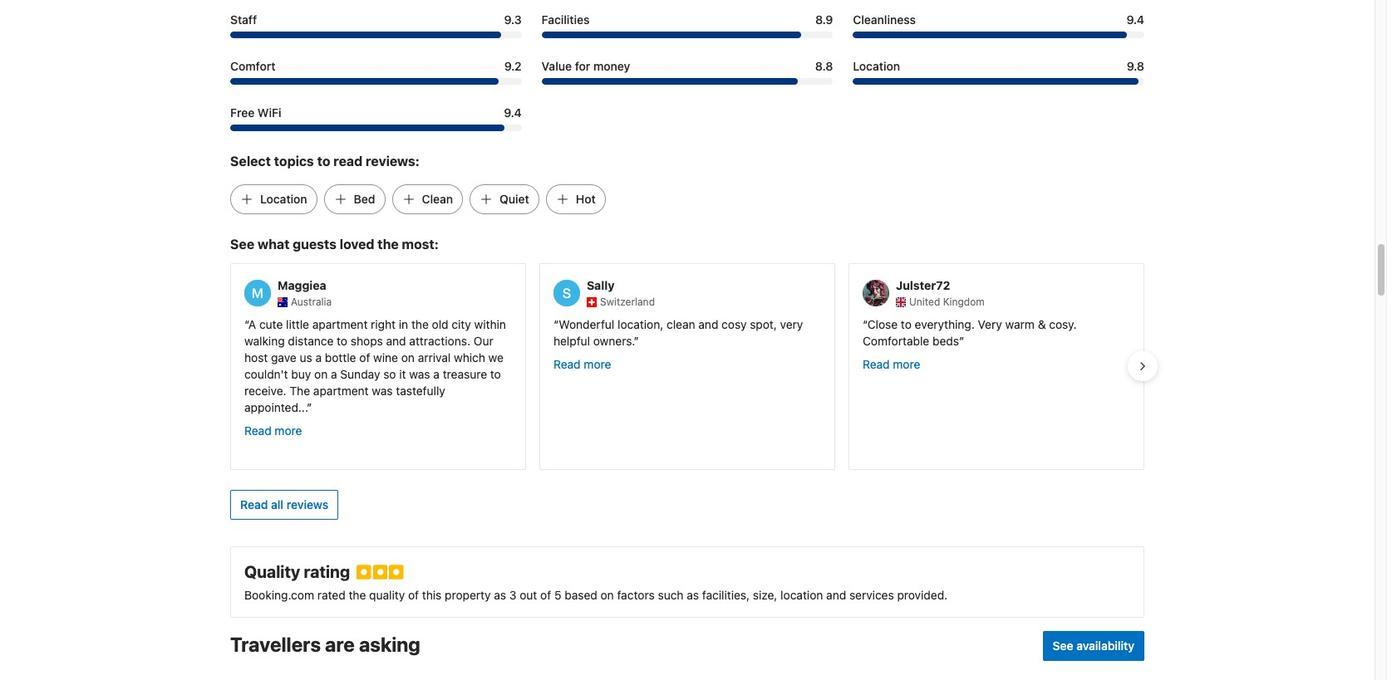 Task type: describe. For each thing, give the bounding box(es) containing it.
kingdom
[[943, 296, 985, 308]]

asking
[[359, 633, 421, 657]]

the
[[290, 384, 310, 398]]

1 horizontal spatial a
[[331, 367, 337, 381]]

city
[[452, 317, 471, 332]]

2 horizontal spatial and
[[827, 588, 847, 603]]

cleanliness
[[853, 13, 916, 27]]

read
[[334, 154, 363, 169]]

quality
[[369, 588, 405, 603]]

read more for " close to everything. very warm & cosy. comfortable beds
[[863, 357, 921, 371]]

see for see what guests loved the most:
[[230, 237, 255, 252]]

maggiea
[[278, 279, 326, 293]]

0 vertical spatial on
[[401, 351, 415, 365]]

free wifi
[[230, 106, 281, 120]]

little
[[286, 317, 309, 332]]

9.8
[[1127, 59, 1145, 73]]

right
[[371, 317, 396, 332]]

read for " close to everything. very warm & cosy. comfortable beds
[[863, 357, 890, 371]]

9.4 for cleanliness
[[1127, 13, 1145, 27]]

very
[[780, 317, 803, 332]]

tastefully
[[396, 384, 446, 398]]

shops
[[351, 334, 383, 348]]

most:
[[402, 237, 439, 252]]

" for clean
[[634, 334, 639, 348]]

sunday
[[340, 367, 380, 381]]

value
[[542, 59, 572, 73]]

see availability button
[[1043, 632, 1145, 662]]

old
[[432, 317, 449, 332]]

" a cute little apartment right in the old city within walking distance to shops and attractions.  our host gave us a bottle of wine on arrival which we couldn't buy on a sunday so it was a treasure to receive. the apartment was tastefully appointed...
[[244, 317, 506, 415]]

comfort 9.2 meter
[[230, 78, 522, 85]]

" for little
[[307, 401, 312, 415]]

reviews:
[[366, 154, 420, 169]]

rated
[[317, 588, 346, 603]]

read more button for " a cute little apartment right in the old city within walking distance to shops and attractions.  our host gave us a bottle of wine on arrival which we couldn't buy on a sunday so it was a treasure to receive. the apartment was tastefully appointed...
[[244, 423, 302, 440]]

" wonderful location, clean and cosy spot, very helpful owners.
[[554, 317, 803, 348]]

guests
[[293, 237, 337, 252]]

read all reviews button
[[230, 490, 339, 520]]

clean
[[422, 192, 453, 206]]

australia
[[291, 296, 332, 308]]

out
[[520, 588, 537, 603]]

1 as from the left
[[494, 588, 506, 603]]

to left read
[[317, 154, 330, 169]]

we
[[489, 351, 504, 365]]

2 vertical spatial the
[[349, 588, 366, 603]]

money
[[594, 59, 631, 73]]

0 horizontal spatial a
[[316, 351, 322, 365]]

free wifi 9.4 meter
[[230, 125, 522, 132]]

distance
[[288, 334, 334, 348]]

us
[[300, 351, 312, 365]]

cleanliness 9.4 meter
[[853, 32, 1145, 38]]

switzerland
[[600, 296, 655, 308]]

services
[[850, 588, 894, 603]]

property
[[445, 588, 491, 603]]

buy
[[291, 367, 311, 381]]

bottle
[[325, 351, 356, 365]]

read more button for " wonderful location, clean and cosy spot, very helpful owners.
[[554, 357, 611, 373]]

" for wonderful
[[554, 317, 559, 332]]

travellers
[[230, 633, 321, 657]]

comfortable
[[863, 334, 930, 348]]

our
[[474, 334, 494, 348]]

australia image
[[278, 297, 288, 307]]

1 vertical spatial apartment
[[313, 384, 369, 398]]

availability
[[1077, 639, 1135, 653]]

united
[[910, 296, 941, 308]]

read for " wonderful location, clean and cosy spot, very helpful owners.
[[554, 357, 581, 371]]

switzerland image
[[587, 297, 597, 307]]

receive.
[[244, 384, 287, 398]]

bed
[[354, 192, 375, 206]]

2 horizontal spatial on
[[601, 588, 614, 603]]

julster72
[[896, 279, 951, 293]]

" for everything.
[[959, 334, 965, 348]]

this is a carousel with rotating slides. it displays featured reviews of the property. use next and previous buttons to navigate. region
[[217, 257, 1158, 477]]

so
[[383, 367, 396, 381]]

location
[[781, 588, 823, 603]]

quiet
[[500, 192, 530, 206]]

booking.com
[[244, 588, 314, 603]]

hot
[[576, 192, 596, 206]]

clean
[[667, 317, 696, 332]]

loved
[[340, 237, 375, 252]]

staff 9.3 meter
[[230, 32, 522, 38]]

what
[[258, 237, 290, 252]]

quality
[[244, 563, 300, 582]]

everything.
[[915, 317, 975, 332]]

based
[[565, 588, 598, 603]]

select
[[230, 154, 271, 169]]

0 vertical spatial apartment
[[312, 317, 368, 332]]

1 horizontal spatial was
[[409, 367, 430, 381]]

cosy.
[[1050, 317, 1077, 332]]

appointed...
[[244, 401, 307, 415]]

to inside " close to everything. very warm & cosy. comfortable beds
[[901, 317, 912, 332]]

united kingdom
[[910, 296, 985, 308]]

value for money
[[542, 59, 631, 73]]

which
[[454, 351, 485, 365]]



Task type: locate. For each thing, give the bounding box(es) containing it.
2 horizontal spatial a
[[433, 367, 440, 381]]

wifi
[[258, 106, 281, 120]]

of left 5
[[541, 588, 551, 603]]

a right us
[[316, 351, 322, 365]]

and inside '" wonderful location, clean and cosy spot, very helpful owners.'
[[699, 317, 719, 332]]

walking
[[244, 334, 285, 348]]

8.8
[[816, 59, 833, 73]]

2 horizontal spatial "
[[959, 334, 965, 348]]

value for money 8.8 meter
[[542, 78, 833, 85]]

" down the
[[307, 401, 312, 415]]

0 horizontal spatial 9.4
[[504, 106, 522, 120]]

read more for " wonderful location, clean and cosy spot, very helpful owners.
[[554, 357, 611, 371]]

read inside read all reviews button
[[240, 498, 268, 512]]

1 vertical spatial the
[[412, 317, 429, 332]]

as left 3
[[494, 588, 506, 603]]

to up the bottle
[[337, 334, 348, 348]]

9.4 for free wifi
[[504, 106, 522, 120]]

0 horizontal spatial was
[[372, 384, 393, 398]]

1 horizontal spatial read more
[[554, 357, 611, 371]]

read down comfortable
[[863, 357, 890, 371]]

9.2
[[504, 59, 522, 73]]

the inside the " a cute little apartment right in the old city within walking distance to shops and attractions.  our host gave us a bottle of wine on arrival which we couldn't buy on a sunday so it was a treasure to receive. the apartment was tastefully appointed...
[[412, 317, 429, 332]]

travellers are asking
[[230, 633, 421, 657]]

was down so
[[372, 384, 393, 398]]

1 vertical spatial location
[[260, 192, 307, 206]]

1 vertical spatial see
[[1053, 639, 1074, 653]]

all
[[271, 498, 284, 512]]

a down arrival
[[433, 367, 440, 381]]

read for " a cute little apartment right in the old city within walking distance to shops and attractions.  our host gave us a bottle of wine on arrival which we couldn't buy on a sunday so it was a treasure to receive. the apartment was tastefully appointed...
[[244, 424, 272, 438]]

2 " from the left
[[554, 317, 559, 332]]

see
[[230, 237, 255, 252], [1053, 639, 1074, 653]]

" inside the " a cute little apartment right in the old city within walking distance to shops and attractions.  our host gave us a bottle of wine on arrival which we couldn't buy on a sunday so it was a treasure to receive. the apartment was tastefully appointed...
[[244, 317, 249, 332]]

"
[[634, 334, 639, 348], [959, 334, 965, 348], [307, 401, 312, 415]]

3 " from the left
[[863, 317, 868, 332]]

read left "all"
[[240, 498, 268, 512]]

spot,
[[750, 317, 777, 332]]

was up tastefully
[[409, 367, 430, 381]]

read more button for " close to everything. very warm & cosy. comfortable beds
[[863, 357, 921, 373]]

1 horizontal spatial on
[[401, 351, 415, 365]]

cute
[[259, 317, 283, 332]]

0 vertical spatial was
[[409, 367, 430, 381]]

&
[[1038, 317, 1046, 332]]

was
[[409, 367, 430, 381], [372, 384, 393, 398]]

staff
[[230, 13, 257, 27]]

more down owners.
[[584, 357, 611, 371]]

0 vertical spatial 9.4
[[1127, 13, 1145, 27]]

are
[[325, 633, 355, 657]]

read more down comfortable
[[863, 357, 921, 371]]

see for see availability
[[1053, 639, 1074, 653]]

read more down helpful
[[554, 357, 611, 371]]

provided.
[[897, 588, 948, 603]]

0 horizontal spatial of
[[359, 351, 370, 365]]

on right buy
[[314, 367, 328, 381]]

owners.
[[593, 334, 634, 348]]

2 horizontal spatial "
[[863, 317, 868, 332]]

read more for " a cute little apartment right in the old city within walking distance to shops and attractions.  our host gave us a bottle of wine on arrival which we couldn't buy on a sunday so it was a treasure to receive. the apartment was tastefully appointed...
[[244, 424, 302, 438]]

of inside the " a cute little apartment right in the old city within walking distance to shops and attractions.  our host gave us a bottle of wine on arrival which we couldn't buy on a sunday so it was a treasure to receive. the apartment was tastefully appointed...
[[359, 351, 370, 365]]

cosy
[[722, 317, 747, 332]]

location down cleanliness
[[853, 59, 900, 73]]

and inside the " a cute little apartment right in the old city within walking distance to shops and attractions.  our host gave us a bottle of wine on arrival which we couldn't buy on a sunday so it was a treasure to receive. the apartment was tastefully appointed...
[[386, 334, 406, 348]]

0 vertical spatial see
[[230, 237, 255, 252]]

host
[[244, 351, 268, 365]]

a
[[249, 317, 256, 332]]

1 vertical spatial and
[[386, 334, 406, 348]]

0 horizontal spatial more
[[275, 424, 302, 438]]

" up helpful
[[554, 317, 559, 332]]

on right based
[[601, 588, 614, 603]]

read down appointed...
[[244, 424, 272, 438]]

2 vertical spatial on
[[601, 588, 614, 603]]

3
[[510, 588, 517, 603]]

" up walking on the left
[[244, 317, 249, 332]]

read all reviews
[[240, 498, 329, 512]]

sally
[[587, 279, 615, 293]]

united kingdom image
[[896, 297, 906, 307]]

for
[[575, 59, 591, 73]]

" down the location,
[[634, 334, 639, 348]]

9.4
[[1127, 13, 1145, 27], [504, 106, 522, 120]]

see what guests loved the most:
[[230, 237, 439, 252]]

0 vertical spatial location
[[853, 59, 900, 73]]

1 horizontal spatial 9.4
[[1127, 13, 1145, 27]]

booking.com rated the quality of this property as 3 out of 5 based on factors such as facilities, size, location and services provided.
[[244, 588, 948, 603]]

2 horizontal spatial read more button
[[863, 357, 921, 373]]

and down in
[[386, 334, 406, 348]]

the
[[378, 237, 399, 252], [412, 317, 429, 332], [349, 588, 366, 603]]

" for a
[[244, 317, 249, 332]]

2 horizontal spatial read more
[[863, 357, 921, 371]]

read more button down appointed...
[[244, 423, 302, 440]]

more for wonderful location, clean and cosy spot, very helpful owners.
[[584, 357, 611, 371]]

and left cosy
[[699, 317, 719, 332]]

see left availability
[[1053, 639, 1074, 653]]

such
[[658, 588, 684, 603]]

and right location
[[827, 588, 847, 603]]

1 horizontal spatial the
[[378, 237, 399, 252]]

of left this on the left of the page
[[408, 588, 419, 603]]

1 horizontal spatial see
[[1053, 639, 1074, 653]]

1 horizontal spatial location
[[853, 59, 900, 73]]

select topics to read reviews:
[[230, 154, 420, 169]]

comfort
[[230, 59, 276, 73]]

gave
[[271, 351, 297, 365]]

arrival
[[418, 351, 451, 365]]

a down the bottle
[[331, 367, 337, 381]]

free
[[230, 106, 255, 120]]

0 horizontal spatial read more
[[244, 424, 302, 438]]

facilities 8.9 meter
[[542, 32, 833, 38]]

helpful
[[554, 334, 590, 348]]

location 9.8 meter
[[853, 78, 1145, 85]]

0 horizontal spatial on
[[314, 367, 328, 381]]

1 horizontal spatial and
[[699, 317, 719, 332]]

within
[[474, 317, 506, 332]]

2 horizontal spatial the
[[412, 317, 429, 332]]

a
[[316, 351, 322, 365], [331, 367, 337, 381], [433, 367, 440, 381]]

0 vertical spatial and
[[699, 317, 719, 332]]

0 horizontal spatial the
[[349, 588, 366, 603]]

wine
[[373, 351, 398, 365]]

read
[[554, 357, 581, 371], [863, 357, 890, 371], [244, 424, 272, 438], [240, 498, 268, 512]]

1 vertical spatial was
[[372, 384, 393, 398]]

of
[[359, 351, 370, 365], [408, 588, 419, 603], [541, 588, 551, 603]]

read more down appointed...
[[244, 424, 302, 438]]

0 horizontal spatial see
[[230, 237, 255, 252]]

2 horizontal spatial more
[[893, 357, 921, 371]]

location
[[853, 59, 900, 73], [260, 192, 307, 206]]

1 horizontal spatial more
[[584, 357, 611, 371]]

0 vertical spatial the
[[378, 237, 399, 252]]

more down appointed...
[[275, 424, 302, 438]]

1 vertical spatial on
[[314, 367, 328, 381]]

1 " from the left
[[244, 317, 249, 332]]

read more button down comfortable
[[863, 357, 921, 373]]

read more
[[554, 357, 611, 371], [863, 357, 921, 371], [244, 424, 302, 438]]

1 vertical spatial 9.4
[[504, 106, 522, 120]]

the right in
[[412, 317, 429, 332]]

1 horizontal spatial read more button
[[554, 357, 611, 373]]

this
[[422, 588, 442, 603]]

see left what
[[230, 237, 255, 252]]

facilities,
[[702, 588, 750, 603]]

2 horizontal spatial of
[[541, 588, 551, 603]]

more down comfortable
[[893, 357, 921, 371]]

reviews
[[287, 498, 329, 512]]

in
[[399, 317, 408, 332]]

to down we
[[490, 367, 501, 381]]

attractions.
[[409, 334, 471, 348]]

factors
[[617, 588, 655, 603]]

0 horizontal spatial read more button
[[244, 423, 302, 440]]

very
[[978, 317, 1002, 332]]

9.4 up 9.8
[[1127, 13, 1145, 27]]

2 vertical spatial and
[[827, 588, 847, 603]]

9.3
[[504, 13, 522, 27]]

the right 'rated' at left
[[349, 588, 366, 603]]

see availability
[[1053, 639, 1135, 653]]

apartment down sunday at the left
[[313, 384, 369, 398]]

the right loved
[[378, 237, 399, 252]]

and
[[699, 317, 719, 332], [386, 334, 406, 348], [827, 588, 847, 603]]

0 horizontal spatial "
[[307, 401, 312, 415]]

apartment up shops
[[312, 317, 368, 332]]

of down shops
[[359, 351, 370, 365]]

0 horizontal spatial "
[[244, 317, 249, 332]]

1 horizontal spatial of
[[408, 588, 419, 603]]

read more button
[[554, 357, 611, 373], [863, 357, 921, 373], [244, 423, 302, 440]]

more for close to everything. very warm & cosy. comfortable beds
[[893, 357, 921, 371]]

as right such
[[687, 588, 699, 603]]

treasure
[[443, 367, 487, 381]]

" inside '" wonderful location, clean and cosy spot, very helpful owners.'
[[554, 317, 559, 332]]

location down 'topics'
[[260, 192, 307, 206]]

read more button down helpful
[[554, 357, 611, 373]]

to
[[317, 154, 330, 169], [901, 317, 912, 332], [337, 334, 348, 348], [490, 367, 501, 381]]

9.4 down 9.2
[[504, 106, 522, 120]]

wonderful
[[559, 317, 615, 332]]

1 horizontal spatial "
[[634, 334, 639, 348]]

location,
[[618, 317, 664, 332]]

see inside button
[[1053, 639, 1074, 653]]

0 horizontal spatial location
[[260, 192, 307, 206]]

0 horizontal spatial and
[[386, 334, 406, 348]]

" for close
[[863, 317, 868, 332]]

" close to everything. very warm & cosy. comfortable beds
[[863, 317, 1077, 348]]

1 horizontal spatial as
[[687, 588, 699, 603]]

warm
[[1006, 317, 1035, 332]]

8.9
[[816, 13, 833, 27]]

more for a cute little apartment right in the old city within walking distance to shops and attractions.  our host gave us a bottle of wine on arrival which we couldn't buy on a sunday so it was a treasure to receive. the apartment was tastefully appointed...
[[275, 424, 302, 438]]

couldn't
[[244, 367, 288, 381]]

0 horizontal spatial as
[[494, 588, 506, 603]]

on up it
[[401, 351, 415, 365]]

to up comfortable
[[901, 317, 912, 332]]

read down helpful
[[554, 357, 581, 371]]

close
[[868, 317, 898, 332]]

quality rating
[[244, 563, 350, 582]]

"
[[244, 317, 249, 332], [554, 317, 559, 332], [863, 317, 868, 332]]

topics
[[274, 154, 314, 169]]

it
[[399, 367, 406, 381]]

2 as from the left
[[687, 588, 699, 603]]

1 horizontal spatial "
[[554, 317, 559, 332]]

" inside " close to everything. very warm & cosy. comfortable beds
[[863, 317, 868, 332]]

" down everything.
[[959, 334, 965, 348]]

" up comfortable
[[863, 317, 868, 332]]

beds
[[933, 334, 959, 348]]

facilities
[[542, 13, 590, 27]]

rating
[[304, 563, 350, 582]]



Task type: vqa. For each thing, say whether or not it's contained in the screenshot.
'more'
yes



